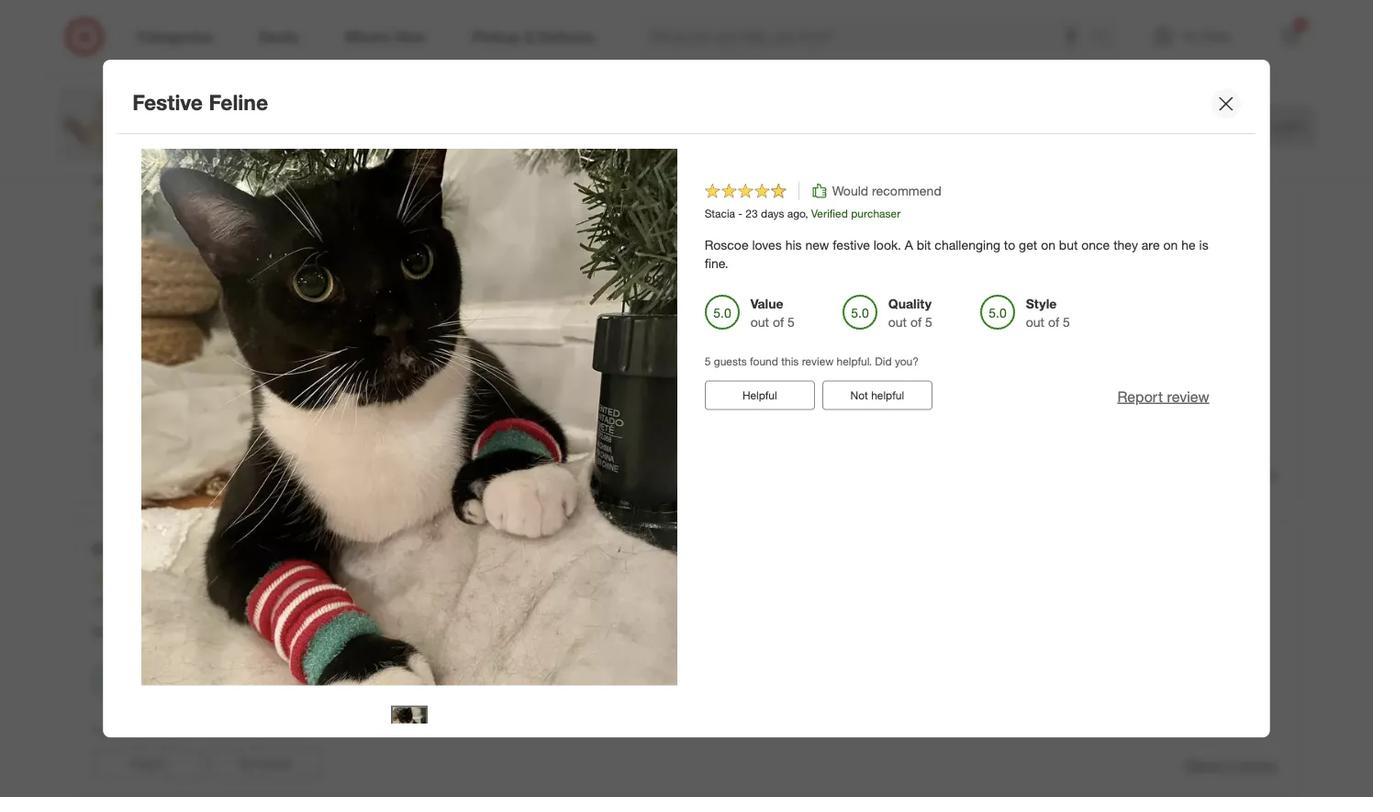 Task type: describe. For each thing, give the bounding box(es) containing it.
to for ,
[[392, 253, 403, 269]]

helpful. for 23 days ago
[[837, 355, 873, 368]]

all
[[186, 90, 200, 107]]

1 year from the left
[[197, 624, 222, 640]]

16
[[233, 141, 248, 157]]

report review button for ,
[[1185, 462, 1277, 483]]

report for 24 days ago
[[1185, 755, 1231, 773]]

stacia for stacia - 23 days ago , verified purchaser
[[705, 207, 736, 220]]

to for 23 days ago
[[1005, 237, 1016, 253]]

- for roscoe loves his new festive look. a bit challenging to get on but once they are on he is fine.
[[739, 207, 743, 220]]

festive for ,
[[221, 253, 258, 269]]

style for 23 days ago
[[1027, 296, 1057, 312]]

a for 23 days ago
[[905, 237, 914, 253]]

, for year
[[203, 593, 206, 607]]

guests for 23 days ago
[[714, 355, 747, 368]]

purchaser for again
[[249, 593, 298, 607]]

they for 23 days ago
[[1114, 237, 1139, 253]]

only
[[356, 141, 384, 157]]

1 vertical spatial verified
[[199, 222, 236, 236]]

vanessa - 24 days ago , verified purchaser
[[93, 593, 298, 607]]

2 year from the left
[[309, 624, 334, 640]]

stacia for stacia
[[93, 222, 123, 236]]

23 days ago , verified purchaser
[[134, 222, 289, 236]]

loves for 23 days ago
[[753, 237, 782, 253]]

1 vertical spatial festive
[[93, 168, 151, 189]]

new for 23 days ago
[[806, 237, 830, 253]]

you? for 23 days ago
[[895, 355, 919, 368]]

2 and from the left
[[337, 624, 359, 640]]

but for ,
[[447, 253, 466, 269]]

value for purrfect
[[139, 664, 171, 680]]

2 out of 5 from the left
[[276, 19, 320, 35]]

get for ,
[[407, 253, 426, 269]]

not for 24 days ago
[[239, 756, 256, 770]]

helpful for ,
[[259, 464, 292, 478]]

new for ,
[[193, 253, 217, 269]]

he for 23 days ago
[[1182, 237, 1196, 253]]

only at
[[356, 141, 399, 157]]

style out of 5 for 23 days ago
[[1027, 296, 1071, 330]]

search
[[1084, 29, 1129, 47]]

helpful button for 24 days ago
[[93, 749, 203, 778]]

will
[[363, 624, 381, 640]]

some
[[138, 624, 170, 640]]

, for new
[[806, 207, 809, 220]]

these!
[[612, 624, 647, 640]]

found for ,
[[138, 431, 166, 445]]

cat
[[315, 113, 339, 131]]

gingerbread
[[147, 113, 234, 131]]

0 horizontal spatial ,
[[193, 222, 196, 236]]

purrfect
[[93, 539, 161, 560]]

recommend inside festive feline dialog
[[872, 183, 942, 199]]

verified for year
[[209, 593, 246, 607]]

festive for 23 days ago
[[833, 237, 871, 253]]

1
[[278, 141, 285, 157]]

not helpful button for 24 days ago
[[210, 749, 320, 778]]

question
[[289, 141, 340, 157]]

purchaser for look.
[[852, 207, 901, 220]]

0 horizontal spatial style out of 5
[[276, 664, 320, 698]]

not helpful for 24 days ago
[[239, 756, 292, 770]]

once for 23 days ago
[[1082, 237, 1111, 253]]

next
[[442, 624, 467, 640]]

helpful for 24 days ago
[[259, 756, 292, 770]]

fine. for ,
[[600, 253, 624, 269]]

recommend for festive feline
[[260, 198, 330, 214]]

1 question
[[278, 141, 340, 157]]

guest review image 1 of 1, full size image inside zoomed image element
[[391, 706, 428, 742]]

roscoe loves his new festive look. a bit challenging to get on but once they are on he is fine. for ,
[[93, 253, 624, 269]]

again
[[251, 624, 282, 640]]

report review for ,
[[1185, 463, 1277, 481]]

quality out of 5 for 23 days ago
[[889, 296, 933, 330]]

1 vertical spatial festive feline
[[93, 168, 205, 189]]

image of gingerbread playhouse cat leggings - wondershop™ image
[[59, 88, 132, 162]]

not for 23 days ago
[[851, 388, 869, 402]]

helpful button for 23 days ago
[[705, 380, 815, 410]]

What can we help you find? suggestions appear below search field
[[640, 17, 1097, 57]]

feline inside dialog
[[209, 89, 268, 115]]

would for festive feline
[[220, 198, 256, 214]]

ago for his
[[788, 207, 806, 220]]

wondershop
[[204, 90, 288, 107]]

bit for ,
[[305, 253, 319, 269]]

not helpful button for 23 days ago
[[823, 380, 933, 410]]

0 horizontal spatial 23
[[134, 222, 146, 236]]

a for ,
[[293, 253, 301, 269]]

helpful for 23 days ago
[[743, 388, 778, 402]]

2 vertical spatial quality out of 5
[[414, 664, 458, 698]]

you? for ,
[[283, 431, 307, 445]]

recommend for purrfect
[[260, 569, 330, 585]]

0 vertical spatial guest review image 1 of 1, full size image
[[142, 149, 678, 686]]

not for ,
[[239, 464, 256, 478]]

value out of 5 for festive feline
[[139, 372, 183, 406]]

is for ,
[[587, 253, 597, 269]]

value for festive feline
[[139, 372, 171, 388]]

found for 23 days ago
[[750, 355, 779, 368]]

bought some last year and again this year and will buy more next year. never stop making these!
[[93, 624, 647, 640]]

zoomed image element
[[142, 149, 678, 753]]

23 inside festive feline dialog
[[746, 207, 758, 220]]

guest review image 1 of 1, zoom in image
[[93, 285, 157, 349]]

you? for 24 days ago
[[283, 723, 307, 737]]

look. for 23 days ago
[[874, 237, 902, 253]]

1 vertical spatial days
[[149, 222, 172, 236]]

1 vertical spatial ago
[[175, 222, 193, 236]]

1 question link
[[270, 139, 340, 160]]

last
[[174, 624, 194, 640]]

found for 24 days ago
[[138, 723, 166, 737]]

year.
[[471, 624, 497, 640]]

to inside "button"
[[1256, 116, 1270, 134]]

style out of 5 for ,
[[414, 372, 458, 406]]



Task type: locate. For each thing, give the bounding box(es) containing it.
but inside roscoe loves his new festive look. a bit challenging to get on but once they are on he is fine.
[[1060, 237, 1079, 253]]

did for 23 days ago
[[876, 355, 892, 368]]

to inside festive feline dialog
[[1005, 237, 1016, 253]]

once
[[1082, 237, 1111, 253], [470, 253, 498, 269]]

1 horizontal spatial quality
[[414, 664, 458, 680]]

playhouse
[[238, 113, 311, 131]]

0 horizontal spatial style
[[276, 664, 307, 680]]

1 vertical spatial quality out of 5
[[276, 372, 320, 406]]

look. down '23 days ago , verified purchaser'
[[262, 253, 289, 269]]

he for ,
[[570, 253, 584, 269]]

once inside festive feline dialog
[[1082, 237, 1111, 253]]

helpful button for ,
[[93, 457, 203, 486]]

1 horizontal spatial is
[[1200, 237, 1209, 253]]

are for 23 days ago
[[1142, 237, 1160, 253]]

,
[[806, 207, 809, 220], [193, 222, 196, 236], [203, 593, 206, 607]]

report for 23 days ago
[[1118, 387, 1164, 405]]

loves inside festive feline dialog
[[753, 237, 782, 253]]

style
[[1027, 296, 1057, 312], [414, 372, 445, 388], [276, 664, 307, 680]]

roscoe down stacia - 23 days ago , verified purchaser
[[705, 237, 749, 253]]

quality
[[889, 296, 932, 312], [276, 372, 320, 388], [414, 664, 458, 680]]

2
[[93, 723, 99, 737]]

1 horizontal spatial year
[[309, 624, 334, 640]]

bit inside roscoe loves his new festive look. a bit challenging to get on but once they are on he is fine.
[[917, 237, 932, 253]]

0 vertical spatial ago
[[788, 207, 806, 220]]

would inside festive feline dialog
[[833, 183, 869, 199]]

quality out of 5
[[889, 296, 933, 330], [276, 372, 320, 406], [414, 664, 458, 698]]

1 vertical spatial feline
[[156, 168, 205, 189]]

0 vertical spatial value out of 5
[[751, 296, 795, 330]]

add to cart
[[1224, 116, 1303, 134]]

0 vertical spatial value
[[751, 296, 784, 312]]

get
[[1020, 237, 1038, 253], [407, 253, 426, 269]]

roscoe for 23 days ago
[[705, 237, 749, 253]]

0 horizontal spatial once
[[470, 253, 498, 269]]

value out of 5 inside festive feline dialog
[[751, 296, 795, 330]]

0 horizontal spatial to
[[392, 253, 403, 269]]

value inside festive feline dialog
[[751, 296, 784, 312]]

would recommend for purrfect
[[220, 569, 330, 585]]

loves down stacia - 23 days ago , verified purchaser
[[753, 237, 782, 253]]

add
[[1224, 116, 1252, 134]]

they for ,
[[502, 253, 526, 269]]

guests for ,
[[102, 431, 135, 445]]

roscoe up guest review image 1 of 1, zoom in
[[93, 253, 137, 269]]

is
[[1200, 237, 1209, 253], [587, 253, 597, 269]]

roscoe inside roscoe loves his new festive look. a bit challenging to get on but once they are on he is fine.
[[705, 237, 749, 253]]

5 guests found this review helpful. did you? inside festive feline dialog
[[705, 355, 919, 368]]

loves
[[753, 237, 782, 253], [140, 253, 170, 269]]

1 horizontal spatial roscoe loves his new festive look. a bit challenging to get on but once they are on he is fine.
[[705, 237, 1209, 272]]

roscoe loves his new festive look. a bit challenging to get on but once they are on he is fine.
[[705, 237, 1209, 272], [93, 253, 624, 269]]

festive feline
[[132, 89, 268, 115], [93, 168, 205, 189]]

2 vertical spatial ago
[[185, 593, 203, 607]]

report review button
[[1185, 91, 1277, 112], [1118, 386, 1210, 407], [1185, 462, 1277, 483], [1185, 754, 1277, 775]]

look. inside festive feline dialog
[[874, 237, 902, 253]]

feline
[[209, 89, 268, 115], [156, 168, 205, 189]]

out of 5
[[139, 19, 183, 35], [276, 19, 320, 35], [414, 19, 458, 35]]

look.
[[874, 237, 902, 253], [262, 253, 289, 269]]

0 vertical spatial 5 guests found this review helpful. did you?
[[705, 355, 919, 368]]

report inside festive feline dialog
[[1118, 387, 1164, 405]]

2 vertical spatial -
[[136, 593, 140, 607]]

1 horizontal spatial look.
[[874, 237, 902, 253]]

1 horizontal spatial and
[[337, 624, 359, 640]]

2 horizontal spatial style
[[1027, 296, 1057, 312]]

1 vertical spatial ,
[[193, 222, 196, 236]]

1 vertical spatial 5 guests found this review helpful. did you?
[[93, 431, 307, 445]]

buy
[[385, 624, 406, 640]]

report review button for 23 days ago
[[1118, 386, 1210, 407]]

4
[[93, 60, 99, 74]]

quality for ,
[[276, 372, 320, 388]]

making
[[567, 624, 609, 640]]

helpful.
[[225, 60, 260, 74], [837, 355, 873, 368], [225, 431, 260, 445], [225, 723, 260, 737]]

once for ,
[[470, 253, 498, 269]]

helpful button
[[93, 86, 203, 115], [705, 380, 815, 410], [93, 457, 203, 486], [93, 749, 203, 778]]

they
[[1114, 237, 1139, 253], [502, 253, 526, 269]]

2 vertical spatial style
[[276, 664, 307, 680]]

1 horizontal spatial loves
[[753, 237, 782, 253]]

not
[[239, 93, 256, 107], [851, 388, 869, 402], [239, 464, 256, 478], [239, 756, 256, 770]]

vanessa
[[93, 593, 133, 607]]

0 horizontal spatial they
[[502, 253, 526, 269]]

0 vertical spatial days
[[761, 207, 785, 220]]

0 horizontal spatial get
[[407, 253, 426, 269]]

1 horizontal spatial are
[[1142, 237, 1160, 253]]

did for ,
[[263, 431, 280, 445]]

feline down the 16 'link'
[[156, 168, 205, 189]]

helpful inside festive feline dialog
[[743, 388, 778, 402]]

guest review image 1 of 1, full size image
[[142, 149, 678, 686], [391, 706, 428, 742]]

loves up guest review image 1 of 1, zoom in
[[140, 253, 170, 269]]

0 vertical spatial verified
[[812, 207, 849, 220]]

2 horizontal spatial -
[[739, 207, 743, 220]]

report review inside festive feline dialog
[[1118, 387, 1210, 405]]

roscoe
[[705, 237, 749, 253], [93, 253, 137, 269]]

5 guests found this review helpful. did you?
[[705, 355, 919, 368], [93, 431, 307, 445]]

would up '23 days ago , verified purchaser'
[[220, 198, 256, 214]]

2 horizontal spatial quality
[[889, 296, 932, 312]]

0 horizontal spatial is
[[587, 253, 597, 269]]

his inside roscoe loves his new festive look. a bit challenging to get on but once they are on he is fine.
[[786, 237, 802, 253]]

new down stacia - 23 days ago , verified purchaser
[[806, 237, 830, 253]]

0 horizontal spatial loves
[[140, 253, 170, 269]]

ago inside festive feline dialog
[[788, 207, 806, 220]]

found inside festive feline dialog
[[750, 355, 779, 368]]

style out of 5
[[1027, 296, 1071, 330], [414, 372, 458, 406], [276, 664, 320, 698]]

helpful inside festive feline dialog
[[872, 388, 905, 402]]

0 horizontal spatial challenging
[[323, 253, 389, 269]]

0 horizontal spatial roscoe loves his new festive look. a bit challenging to get on but once they are on he is fine.
[[93, 253, 624, 269]]

more
[[409, 624, 439, 640]]

0 horizontal spatial bit
[[305, 253, 319, 269]]

1 horizontal spatial new
[[806, 237, 830, 253]]

would recommend up stacia - 23 days ago , verified purchaser
[[833, 183, 942, 199]]

quality out of 5 inside festive feline dialog
[[889, 296, 933, 330]]

5 guests found this review helpful. did you? for 23 days ago
[[705, 355, 919, 368]]

verified for new
[[812, 207, 849, 220]]

report review for 23 days ago
[[1118, 387, 1210, 405]]

1 horizontal spatial challenging
[[935, 237, 1001, 253]]

0 horizontal spatial new
[[193, 253, 217, 269]]

1 horizontal spatial style out of 5
[[414, 372, 458, 406]]

0 horizontal spatial look.
[[262, 253, 289, 269]]

of
[[161, 19, 172, 35], [299, 19, 310, 35], [436, 19, 447, 35], [773, 314, 784, 330], [911, 314, 922, 330], [1049, 314, 1060, 330], [161, 390, 172, 406], [299, 390, 310, 406], [436, 390, 447, 406], [161, 682, 172, 698], [299, 682, 310, 698], [436, 682, 447, 698]]

and left again
[[225, 624, 247, 640]]

would for purrfect
[[220, 569, 256, 585]]

shop all wondershop gingerbread playhouse cat leggings - wondershop™
[[147, 90, 517, 131]]

festive feline inside dialog
[[132, 89, 268, 115]]

0 horizontal spatial year
[[197, 624, 222, 640]]

they inside festive feline dialog
[[1114, 237, 1139, 253]]

0 vertical spatial stacia
[[705, 207, 736, 220]]

look. down stacia - 23 days ago , verified purchaser
[[874, 237, 902, 253]]

0 horizontal spatial and
[[225, 624, 247, 640]]

0 horizontal spatial feline
[[156, 168, 205, 189]]

1 vertical spatial value
[[139, 372, 171, 388]]

not helpful for 23 days ago
[[851, 388, 905, 402]]

report for ,
[[1185, 463, 1231, 481]]

1 horizontal spatial quality out of 5
[[414, 664, 458, 698]]

2 vertical spatial value
[[139, 664, 171, 680]]

roscoe for ,
[[93, 253, 137, 269]]

this for ,
[[169, 431, 187, 445]]

get for 23 days ago
[[1020, 237, 1038, 253]]

not helpful button
[[210, 86, 320, 115], [823, 380, 933, 410], [210, 457, 320, 486], [210, 749, 320, 778]]

report review button inside festive feline dialog
[[1118, 386, 1210, 407]]

add to cart button
[[1212, 105, 1315, 146]]

his
[[786, 237, 802, 253], [173, 253, 190, 269]]

4 guests found this review helpful. did you?
[[93, 60, 307, 74]]

bought
[[93, 624, 135, 640]]

year right last
[[197, 624, 222, 640]]

value
[[751, 296, 784, 312], [139, 372, 171, 388], [139, 664, 171, 680]]

quality inside festive feline dialog
[[889, 296, 932, 312]]

guests inside festive feline dialog
[[714, 355, 747, 368]]

is inside roscoe loves his new festive look. a bit challenging to get on but once they are on he is fine.
[[1200, 237, 1209, 253]]

days for some
[[159, 593, 182, 607]]

1 horizontal spatial get
[[1020, 237, 1038, 253]]

2 guests found this review helpful. did you?
[[93, 723, 307, 737]]

he inside roscoe loves his new festive look. a bit challenging to get on but once they are on he is fine.
[[1182, 237, 1196, 253]]

never
[[501, 624, 534, 640]]

2 vertical spatial days
[[159, 593, 182, 607]]

1 horizontal spatial once
[[1082, 237, 1111, 253]]

stacia
[[705, 207, 736, 220], [93, 222, 123, 236]]

would recommend inside festive feline dialog
[[833, 183, 942, 199]]

days inside festive feline dialog
[[761, 207, 785, 220]]

challenging for 23 days ago
[[935, 237, 1001, 253]]

year
[[197, 624, 222, 640], [309, 624, 334, 640]]

festive inside dialog
[[132, 89, 203, 115]]

festive down stacia - 23 days ago , verified purchaser
[[833, 237, 871, 253]]

purchaser inside festive feline dialog
[[852, 207, 901, 220]]

fine.
[[600, 253, 624, 269], [705, 255, 729, 272]]

not helpful
[[239, 93, 292, 107], [851, 388, 905, 402], [239, 464, 292, 478], [239, 756, 292, 770]]

0 vertical spatial quality out of 5
[[889, 296, 933, 330]]

0 horizontal spatial his
[[173, 253, 190, 269]]

stacia inside festive feline dialog
[[705, 207, 736, 220]]

1 horizontal spatial but
[[1060, 237, 1079, 253]]

and left will
[[337, 624, 359, 640]]

recommend
[[872, 183, 942, 199], [260, 198, 330, 214], [260, 569, 330, 585]]

would recommend
[[833, 183, 942, 199], [220, 198, 330, 214], [220, 569, 330, 585]]

- inside shop all wondershop gingerbread playhouse cat leggings - wondershop™
[[411, 113, 417, 131]]

feline right all
[[209, 89, 268, 115]]

fine. inside festive feline dialog
[[705, 255, 729, 272]]

found
[[138, 60, 166, 74], [750, 355, 779, 368], [138, 431, 166, 445], [138, 723, 166, 737]]

5
[[175, 19, 183, 35], [313, 19, 320, 35], [451, 19, 458, 35], [788, 314, 795, 330], [926, 314, 933, 330], [1063, 314, 1071, 330], [705, 355, 711, 368], [175, 390, 183, 406], [313, 390, 320, 406], [451, 390, 458, 406], [93, 431, 99, 445], [175, 682, 183, 698], [313, 682, 320, 698], [451, 682, 458, 698]]

stop
[[538, 624, 563, 640]]

1 horizontal spatial he
[[1182, 237, 1196, 253]]

helpful. for 24 days ago
[[225, 723, 260, 737]]

ago for last
[[185, 593, 203, 607]]

roscoe loves his new festive look. a bit challenging to get on but once they are on he is fine. for 23 days ago
[[705, 237, 1209, 272]]

0 vertical spatial -
[[411, 113, 417, 131]]

0 horizontal spatial quality
[[276, 372, 320, 388]]

loves for ,
[[140, 253, 170, 269]]

3 out of 5 from the left
[[414, 19, 458, 35]]

his down stacia - 23 days ago , verified purchaser
[[786, 237, 802, 253]]

5 guests found this review helpful. did you? for ,
[[93, 431, 307, 445]]

this for 24 days ago
[[169, 723, 187, 737]]

year left will
[[309, 624, 334, 640]]

helpful. for ,
[[225, 431, 260, 445]]

0 vertical spatial quality
[[889, 296, 932, 312]]

9 link
[[1271, 17, 1311, 57]]

report review button for 24 days ago
[[1185, 754, 1277, 775]]

days for loves
[[761, 207, 785, 220]]

9
[[1299, 19, 1304, 30]]

verified
[[812, 207, 849, 220], [199, 222, 236, 236], [209, 593, 246, 607]]

2 vertical spatial ,
[[203, 593, 206, 607]]

look. for ,
[[262, 253, 289, 269]]

fine. for 23 days ago
[[705, 255, 729, 272]]

but
[[1060, 237, 1079, 253], [447, 253, 466, 269]]

did inside festive feline dialog
[[876, 355, 892, 368]]

1 horizontal spatial out of 5
[[276, 19, 320, 35]]

0 horizontal spatial are
[[530, 253, 548, 269]]

festive
[[132, 89, 203, 115], [93, 168, 151, 189]]

new down '23 days ago , verified purchaser'
[[193, 253, 217, 269]]

0 horizontal spatial festive
[[221, 253, 258, 269]]

challenging for ,
[[323, 253, 389, 269]]

1 vertical spatial 23
[[134, 222, 146, 236]]

would recommend down 1
[[220, 198, 330, 214]]

shop
[[147, 90, 182, 107]]

this
[[169, 60, 187, 74], [782, 355, 799, 368], [169, 431, 187, 445], [285, 624, 306, 640], [169, 723, 187, 737]]

0 horizontal spatial but
[[447, 253, 466, 269]]

challenging
[[935, 237, 1001, 253], [323, 253, 389, 269]]

not helpful inside festive feline dialog
[[851, 388, 905, 402]]

1 vertical spatial -
[[739, 207, 743, 220]]

stacia - 23 days ago , verified purchaser
[[705, 207, 901, 220]]

you? inside festive feline dialog
[[895, 355, 919, 368]]

would
[[833, 183, 869, 199], [220, 198, 256, 214], [220, 569, 256, 585]]

this inside festive feline dialog
[[782, 355, 799, 368]]

1 vertical spatial quality
[[276, 372, 320, 388]]

not helpful button for ,
[[210, 457, 320, 486]]

a
[[905, 237, 914, 253], [293, 253, 301, 269]]

0 horizontal spatial -
[[136, 593, 140, 607]]

festive down image of gingerbread playhouse cat leggings - wondershop™
[[93, 168, 151, 189]]

1 vertical spatial style out of 5
[[414, 372, 458, 406]]

and
[[225, 624, 247, 640], [337, 624, 359, 640]]

cart
[[1274, 116, 1303, 134]]

not inside festive feline dialog
[[851, 388, 869, 402]]

0 vertical spatial ,
[[806, 207, 809, 220]]

1 vertical spatial style
[[414, 372, 445, 388]]

helpful for 23 days ago
[[872, 388, 905, 402]]

1 horizontal spatial his
[[786, 237, 802, 253]]

not helpful button inside festive feline dialog
[[823, 380, 933, 410]]

festive feline down 4 guests found this review helpful. did you?
[[132, 89, 268, 115]]

style out of 5 inside festive feline dialog
[[1027, 296, 1071, 330]]

quality out of 5 for ,
[[276, 372, 320, 406]]

value out of 5
[[751, 296, 795, 330], [139, 372, 183, 406], [139, 664, 183, 698]]

helpful for 24 days ago
[[130, 756, 165, 770]]

wondershop™
[[421, 113, 517, 131]]

his for 23 days ago
[[786, 237, 802, 253]]

would up vanessa - 24 days ago , verified purchaser
[[220, 569, 256, 585]]

0 vertical spatial festive
[[132, 89, 203, 115]]

verified inside festive feline dialog
[[812, 207, 849, 220]]

0 horizontal spatial out of 5
[[139, 19, 183, 35]]

1 horizontal spatial roscoe
[[705, 237, 749, 253]]

did
[[263, 60, 280, 74], [876, 355, 892, 368], [263, 431, 280, 445], [263, 723, 280, 737]]

get inside festive feline dialog
[[1020, 237, 1038, 253]]

1 vertical spatial purchaser
[[239, 222, 289, 236]]

2 vertical spatial style out of 5
[[276, 664, 320, 698]]

his for ,
[[173, 253, 190, 269]]

are for ,
[[530, 253, 548, 269]]

are inside festive feline dialog
[[1142, 237, 1160, 253]]

1 horizontal spatial to
[[1005, 237, 1016, 253]]

16 link
[[147, 139, 266, 161]]

0 horizontal spatial a
[[293, 253, 301, 269]]

2 horizontal spatial quality out of 5
[[889, 296, 933, 330]]

1 horizontal spatial 23
[[746, 207, 758, 220]]

0 vertical spatial purchaser
[[852, 207, 901, 220]]

style inside festive feline dialog
[[1027, 296, 1057, 312]]

- inside festive feline dialog
[[739, 207, 743, 220]]

is for 23 days ago
[[1200, 237, 1209, 253]]

1 horizontal spatial fine.
[[705, 255, 729, 272]]

are
[[1142, 237, 1160, 253], [530, 253, 548, 269]]

1 vertical spatial guest review image 1 of 1, full size image
[[391, 706, 428, 742]]

days
[[761, 207, 785, 220], [149, 222, 172, 236], [159, 593, 182, 607]]

out
[[139, 19, 157, 35], [276, 19, 295, 35], [414, 19, 433, 35], [751, 314, 770, 330], [889, 314, 907, 330], [1027, 314, 1045, 330], [139, 390, 157, 406], [276, 390, 295, 406], [414, 390, 433, 406], [139, 682, 157, 698], [276, 682, 295, 698], [414, 682, 433, 698]]

1 horizontal spatial 5 guests found this review helpful. did you?
[[705, 355, 919, 368]]

would up stacia - 23 days ago , verified purchaser
[[833, 183, 869, 199]]

0 horizontal spatial fine.
[[600, 253, 624, 269]]

challenging inside roscoe loves his new festive look. a bit challenging to get on but once they are on he is fine.
[[935, 237, 1001, 253]]

to
[[1256, 116, 1270, 134], [1005, 237, 1016, 253], [392, 253, 403, 269]]

did for 24 days ago
[[263, 723, 280, 737]]

his down '23 days ago , verified purchaser'
[[173, 253, 190, 269]]

1 horizontal spatial a
[[905, 237, 914, 253]]

, inside festive feline dialog
[[806, 207, 809, 220]]

report review
[[1185, 93, 1277, 110], [1118, 387, 1210, 405], [1185, 463, 1277, 481], [1185, 755, 1277, 773]]

would recommend up again
[[220, 569, 330, 585]]

not helpful for ,
[[239, 464, 292, 478]]

quality for 23 days ago
[[889, 296, 932, 312]]

new inside festive feline dialog
[[806, 237, 830, 253]]

festive down '23 days ago , verified purchaser'
[[221, 253, 258, 269]]

1 out of 5 from the left
[[139, 19, 183, 35]]

1 and from the left
[[225, 624, 247, 640]]

festive feline down the 16 'link'
[[93, 168, 205, 189]]

0 horizontal spatial stacia
[[93, 222, 123, 236]]

would recommend for festive feline
[[220, 198, 330, 214]]

helpful. inside festive feline dialog
[[837, 355, 873, 368]]

leggings
[[343, 113, 407, 131]]

festive down 4 guests found this review helpful. did you?
[[132, 89, 203, 115]]

festive feline dialog
[[103, 60, 1271, 753]]

2 vertical spatial value out of 5
[[139, 664, 183, 698]]

on
[[1042, 237, 1056, 253], [1164, 237, 1179, 253], [429, 253, 444, 269], [552, 253, 566, 269]]

roscoe loves his new festive look. a bit challenging to get on but once they are on he is fine. inside festive feline dialog
[[705, 237, 1209, 272]]

24
[[143, 593, 156, 607]]

festive inside dialog
[[833, 237, 871, 253]]

guests for 24 days ago
[[102, 723, 135, 737]]

new
[[806, 237, 830, 253], [193, 253, 217, 269]]

this for 23 days ago
[[782, 355, 799, 368]]

search button
[[1084, 17, 1129, 61]]

2 horizontal spatial style out of 5
[[1027, 296, 1071, 330]]

style for ,
[[414, 372, 445, 388]]

helpful
[[130, 93, 165, 107], [743, 388, 778, 402], [130, 464, 165, 478], [130, 756, 165, 770]]

a inside festive feline dialog
[[905, 237, 914, 253]]

2 horizontal spatial ,
[[806, 207, 809, 220]]

- for bought some last year and again this year and will buy more next year. never stop making these!
[[136, 593, 140, 607]]

0 vertical spatial style
[[1027, 296, 1057, 312]]

bit for 23 days ago
[[917, 237, 932, 253]]

1 horizontal spatial stacia
[[705, 207, 736, 220]]

-
[[411, 113, 417, 131], [739, 207, 743, 220], [136, 593, 140, 607]]

ago
[[788, 207, 806, 220], [175, 222, 193, 236], [185, 593, 203, 607]]

purchaser
[[852, 207, 901, 220], [239, 222, 289, 236], [249, 593, 298, 607]]

but for 23 days ago
[[1060, 237, 1079, 253]]

2 vertical spatial verified
[[209, 593, 246, 607]]

review
[[190, 60, 222, 74], [1235, 93, 1277, 110], [802, 355, 834, 368], [1168, 387, 1210, 405], [190, 431, 222, 445], [1235, 463, 1277, 481], [190, 723, 222, 737], [1235, 755, 1277, 773]]

2 horizontal spatial out of 5
[[414, 19, 458, 35]]

at
[[387, 141, 399, 157]]

bit
[[917, 237, 932, 253], [305, 253, 319, 269]]



Task type: vqa. For each thing, say whether or not it's contained in the screenshot.
the left feline
yes



